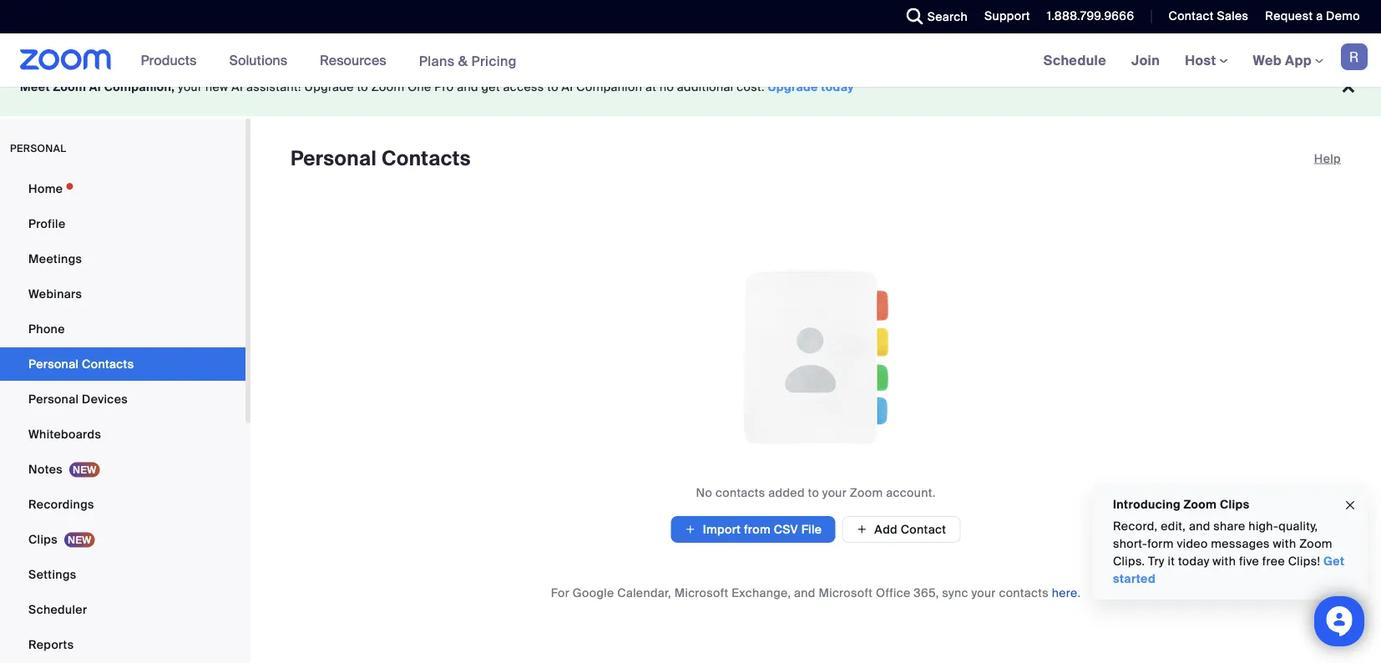 Task type: describe. For each thing, give the bounding box(es) containing it.
profile link
[[0, 207, 246, 241]]

clips!
[[1289, 554, 1321, 569]]

reports
[[28, 637, 74, 652]]

form
[[1148, 536, 1174, 552]]

zoom up add
[[850, 485, 883, 500]]

get
[[482, 79, 500, 95]]

pro
[[435, 79, 454, 95]]

meet zoom ai companion, footer
[[0, 58, 1382, 116]]

from
[[744, 522, 771, 537]]

sync
[[943, 585, 969, 601]]

file
[[802, 522, 822, 537]]

help link
[[1315, 145, 1342, 172]]

contact sales
[[1169, 8, 1249, 24]]

whiteboards
[[28, 426, 101, 442]]

app
[[1286, 51, 1312, 69]]

new
[[206, 79, 229, 95]]

scheduler
[[28, 602, 87, 617]]

no contacts added to your zoom account.
[[696, 485, 936, 500]]

demo
[[1327, 8, 1361, 24]]

short-
[[1114, 536, 1148, 552]]

meetings
[[28, 251, 82, 266]]

web app
[[1254, 51, 1312, 69]]

meetings navigation
[[1031, 33, 1382, 88]]

settings
[[28, 567, 76, 582]]

0 vertical spatial with
[[1274, 536, 1297, 552]]

high-
[[1249, 519, 1279, 534]]

settings link
[[0, 558, 246, 591]]

record, edit, and share high-quality, short-form video messages with zoom clips. try it today with five free clips!
[[1114, 519, 1333, 569]]

get started
[[1114, 554, 1345, 587]]

added
[[769, 485, 805, 500]]

pricing
[[472, 52, 517, 70]]

import from csv file
[[703, 522, 822, 537]]

zoom logo image
[[20, 49, 112, 70]]

profile
[[28, 216, 66, 231]]

personal devices link
[[0, 383, 246, 416]]

join
[[1132, 51, 1161, 69]]

cost.
[[737, 79, 765, 95]]

for google calendar, microsoft exchange, and microsoft office 365, sync your contacts here .
[[551, 585, 1081, 601]]

get
[[1324, 554, 1345, 569]]

account.
[[887, 485, 936, 500]]

contact inside button
[[901, 522, 947, 537]]

record,
[[1114, 519, 1158, 534]]

2 ai from the left
[[232, 79, 243, 95]]

1 horizontal spatial contacts
[[999, 585, 1049, 601]]

meet
[[20, 79, 50, 95]]

meet zoom ai companion, your new ai assistant! upgrade to zoom one pro and get access to ai companion at no additional cost. upgrade today
[[20, 79, 855, 95]]

one
[[408, 79, 432, 95]]

and inside record, edit, and share high-quality, short-form video messages with zoom clips. try it today with five free clips!
[[1190, 519, 1211, 534]]

1 horizontal spatial contacts
[[382, 146, 471, 172]]

introducing
[[1114, 497, 1181, 512]]

365,
[[914, 585, 939, 601]]

resources
[[320, 51, 386, 69]]

0 vertical spatial personal
[[291, 146, 377, 172]]

solutions
[[229, 51, 287, 69]]

access
[[503, 79, 544, 95]]

zoom down zoom logo
[[53, 79, 86, 95]]

1 upgrade from the left
[[305, 79, 354, 95]]

search button
[[895, 0, 972, 33]]

.
[[1078, 585, 1081, 601]]

calendar,
[[618, 585, 672, 601]]

web app button
[[1254, 51, 1324, 69]]

2 microsoft from the left
[[819, 585, 873, 601]]

clips inside personal menu menu
[[28, 532, 58, 547]]

2 horizontal spatial your
[[972, 585, 996, 601]]

no
[[660, 79, 674, 95]]

add contact button
[[842, 516, 961, 543]]

personal menu menu
[[0, 172, 246, 663]]

join link
[[1120, 33, 1173, 87]]

1.888.799.9666
[[1047, 8, 1135, 24]]

product information navigation
[[128, 33, 530, 88]]

sales
[[1218, 8, 1249, 24]]

your for companion,
[[178, 79, 202, 95]]

edit,
[[1161, 519, 1186, 534]]

products
[[141, 51, 197, 69]]

plans & pricing
[[419, 52, 517, 70]]

whiteboards link
[[0, 418, 246, 451]]

import from csv file button
[[671, 516, 836, 543]]

no
[[696, 485, 713, 500]]

your for to
[[823, 485, 847, 500]]

notes link
[[0, 453, 246, 486]]

clips.
[[1114, 554, 1146, 569]]

started
[[1114, 571, 1156, 587]]

profile picture image
[[1342, 43, 1368, 70]]

0 vertical spatial contact
[[1169, 8, 1214, 24]]

1.888.799.9666 button up schedule link
[[1047, 8, 1135, 24]]

2 vertical spatial and
[[794, 585, 816, 601]]

scheduler link
[[0, 593, 246, 627]]

solutions button
[[229, 33, 295, 87]]

1.888.799.9666 button up the schedule
[[1035, 0, 1139, 33]]

personal contacts link
[[0, 348, 246, 381]]

products button
[[141, 33, 204, 87]]

today inside "meet zoom ai companion," footer
[[821, 79, 855, 95]]

exchange,
[[732, 585, 791, 601]]

add contact
[[875, 522, 947, 537]]

it
[[1168, 554, 1176, 569]]



Task type: locate. For each thing, give the bounding box(es) containing it.
1 vertical spatial contacts
[[999, 585, 1049, 601]]

close image
[[1344, 496, 1358, 515]]

messages
[[1212, 536, 1271, 552]]

help
[[1315, 151, 1342, 166]]

csv
[[774, 522, 799, 537]]

upgrade
[[305, 79, 354, 95], [768, 79, 819, 95]]

ai down zoom logo
[[89, 79, 101, 95]]

and left get
[[457, 79, 479, 95]]

0 horizontal spatial add image
[[685, 521, 696, 538]]

zoom up 'edit,'
[[1184, 497, 1217, 512]]

add image for import
[[685, 521, 696, 538]]

0 horizontal spatial clips
[[28, 532, 58, 547]]

quality,
[[1279, 519, 1319, 534]]

1 horizontal spatial to
[[547, 79, 559, 95]]

and
[[457, 79, 479, 95], [1190, 519, 1211, 534], [794, 585, 816, 601]]

1 ai from the left
[[89, 79, 101, 95]]

1 vertical spatial contact
[[901, 522, 947, 537]]

1 horizontal spatial today
[[1179, 554, 1210, 569]]

0 vertical spatial contacts
[[716, 485, 766, 500]]

1 horizontal spatial microsoft
[[819, 585, 873, 601]]

schedule
[[1044, 51, 1107, 69]]

1 vertical spatial today
[[1179, 554, 1210, 569]]

today inside record, edit, and share high-quality, short-form video messages with zoom clips. try it today with five free clips!
[[1179, 554, 1210, 569]]

upgrade right cost.
[[768, 79, 819, 95]]

1 horizontal spatial ai
[[232, 79, 243, 95]]

contacts right no
[[716, 485, 766, 500]]

personal for personal devices link
[[28, 391, 79, 407]]

your right added
[[823, 485, 847, 500]]

contacts inside personal contacts link
[[82, 356, 134, 372]]

1 horizontal spatial your
[[823, 485, 847, 500]]

2 vertical spatial your
[[972, 585, 996, 601]]

recordings link
[[0, 488, 246, 521]]

plans & pricing link
[[419, 52, 517, 70], [419, 52, 517, 70]]

&
[[458, 52, 468, 70]]

3 ai from the left
[[562, 79, 574, 95]]

zoom inside record, edit, and share high-quality, short-form video messages with zoom clips. try it today with five free clips!
[[1300, 536, 1333, 552]]

to right access
[[547, 79, 559, 95]]

clips up share at the right bottom
[[1220, 497, 1250, 512]]

webinars link
[[0, 277, 246, 311]]

your inside "meet zoom ai companion," footer
[[178, 79, 202, 95]]

1 vertical spatial your
[[823, 485, 847, 500]]

introducing zoom clips
[[1114, 497, 1250, 512]]

ai
[[89, 79, 101, 95], [232, 79, 243, 95], [562, 79, 574, 95]]

1 vertical spatial personal
[[28, 356, 79, 372]]

personal contacts up personal devices
[[28, 356, 134, 372]]

0 horizontal spatial personal contacts
[[28, 356, 134, 372]]

0 vertical spatial today
[[821, 79, 855, 95]]

0 horizontal spatial your
[[178, 79, 202, 95]]

2 horizontal spatial and
[[1190, 519, 1211, 534]]

add image for add
[[857, 522, 868, 537]]

resources button
[[320, 33, 394, 87]]

contacts
[[716, 485, 766, 500], [999, 585, 1049, 601]]

personal contacts inside personal menu menu
[[28, 356, 134, 372]]

2 vertical spatial personal
[[28, 391, 79, 407]]

1 vertical spatial with
[[1213, 554, 1237, 569]]

at
[[646, 79, 657, 95]]

microsoft right the calendar,
[[675, 585, 729, 601]]

1 horizontal spatial contact
[[1169, 8, 1214, 24]]

0 horizontal spatial with
[[1213, 554, 1237, 569]]

to down resources
[[357, 79, 368, 95]]

0 horizontal spatial ai
[[89, 79, 101, 95]]

and inside "meet zoom ai companion," footer
[[457, 79, 479, 95]]

with down messages
[[1213, 554, 1237, 569]]

personal contacts
[[291, 146, 471, 172], [28, 356, 134, 372]]

0 horizontal spatial microsoft
[[675, 585, 729, 601]]

zoom
[[53, 79, 86, 95], [372, 79, 405, 95], [850, 485, 883, 500], [1184, 497, 1217, 512], [1300, 536, 1333, 552]]

video
[[1177, 536, 1209, 552]]

add image left import
[[685, 521, 696, 538]]

microsoft left office
[[819, 585, 873, 601]]

0 vertical spatial and
[[457, 79, 479, 95]]

0 horizontal spatial and
[[457, 79, 479, 95]]

notes
[[28, 462, 63, 477]]

0 vertical spatial contacts
[[382, 146, 471, 172]]

support link
[[972, 0, 1035, 33], [985, 8, 1031, 24]]

contacts down one on the top left of the page
[[382, 146, 471, 172]]

host button
[[1186, 51, 1229, 69]]

reports link
[[0, 628, 246, 662]]

personal for personal contacts link
[[28, 356, 79, 372]]

0 horizontal spatial upgrade
[[305, 79, 354, 95]]

and up the video
[[1190, 519, 1211, 534]]

1 vertical spatial contacts
[[82, 356, 134, 372]]

a
[[1317, 8, 1324, 24]]

contacts up 'devices' on the bottom left of page
[[82, 356, 134, 372]]

assistant!
[[246, 79, 301, 95]]

to right added
[[808, 485, 820, 500]]

additional
[[677, 79, 734, 95]]

zoom left one on the top left of the page
[[372, 79, 405, 95]]

host
[[1186, 51, 1220, 69]]

here
[[1052, 585, 1078, 601]]

request a demo
[[1266, 8, 1361, 24]]

request a demo link
[[1253, 0, 1382, 33], [1266, 8, 1361, 24]]

five
[[1240, 554, 1260, 569]]

with up free
[[1274, 536, 1297, 552]]

banner
[[0, 33, 1382, 88]]

office
[[876, 585, 911, 601]]

1 horizontal spatial with
[[1274, 536, 1297, 552]]

1 horizontal spatial add image
[[857, 522, 868, 537]]

your left new
[[178, 79, 202, 95]]

add image inside button
[[857, 522, 868, 537]]

google
[[573, 585, 615, 601]]

1 horizontal spatial upgrade
[[768, 79, 819, 95]]

companion
[[577, 79, 643, 95]]

your right 'sync'
[[972, 585, 996, 601]]

banner containing products
[[0, 33, 1382, 88]]

and right exchange,
[[794, 585, 816, 601]]

2 upgrade from the left
[[768, 79, 819, 95]]

here link
[[1052, 585, 1078, 601]]

zoom up clips!
[[1300, 536, 1333, 552]]

1 vertical spatial and
[[1190, 519, 1211, 534]]

personal contacts down one on the top left of the page
[[291, 146, 471, 172]]

webinars
[[28, 286, 82, 302]]

schedule link
[[1031, 33, 1120, 87]]

devices
[[82, 391, 128, 407]]

0 vertical spatial your
[[178, 79, 202, 95]]

0 horizontal spatial today
[[821, 79, 855, 95]]

home link
[[0, 172, 246, 206]]

0 vertical spatial clips
[[1220, 497, 1250, 512]]

1.888.799.9666 button
[[1035, 0, 1139, 33], [1047, 8, 1135, 24]]

0 vertical spatial personal contacts
[[291, 146, 471, 172]]

1 vertical spatial personal contacts
[[28, 356, 134, 372]]

0 horizontal spatial contacts
[[716, 485, 766, 500]]

add image left add
[[857, 522, 868, 537]]

1 horizontal spatial clips
[[1220, 497, 1250, 512]]

2 horizontal spatial ai
[[562, 79, 574, 95]]

get started link
[[1114, 554, 1345, 587]]

free
[[1263, 554, 1286, 569]]

0 horizontal spatial to
[[357, 79, 368, 95]]

try
[[1149, 554, 1165, 569]]

contact right add
[[901, 522, 947, 537]]

clips up settings
[[28, 532, 58, 547]]

1 horizontal spatial personal contacts
[[291, 146, 471, 172]]

ai right new
[[232, 79, 243, 95]]

ai left companion
[[562, 79, 574, 95]]

meetings link
[[0, 242, 246, 276]]

1 horizontal spatial and
[[794, 585, 816, 601]]

add image
[[685, 521, 696, 538], [857, 522, 868, 537]]

phone
[[28, 321, 65, 337]]

add image inside import from csv file button
[[685, 521, 696, 538]]

clips
[[1220, 497, 1250, 512], [28, 532, 58, 547]]

microsoft
[[675, 585, 729, 601], [819, 585, 873, 601]]

plans
[[419, 52, 455, 70]]

2 horizontal spatial to
[[808, 485, 820, 500]]

contacts left here link
[[999, 585, 1049, 601]]

upgrade today link
[[768, 79, 855, 95]]

0 horizontal spatial contact
[[901, 522, 947, 537]]

import
[[703, 522, 741, 537]]

today
[[821, 79, 855, 95], [1179, 554, 1210, 569]]

share
[[1214, 519, 1246, 534]]

contact
[[1169, 8, 1214, 24], [901, 522, 947, 537]]

1 vertical spatial clips
[[28, 532, 58, 547]]

your
[[178, 79, 202, 95], [823, 485, 847, 500], [972, 585, 996, 601]]

0 horizontal spatial contacts
[[82, 356, 134, 372]]

contact left sales
[[1169, 8, 1214, 24]]

contacts
[[382, 146, 471, 172], [82, 356, 134, 372]]

search
[[928, 9, 968, 24]]

1 microsoft from the left
[[675, 585, 729, 601]]

request
[[1266, 8, 1314, 24]]

upgrade down resources
[[305, 79, 354, 95]]

add
[[875, 522, 898, 537]]

for
[[551, 585, 570, 601]]



Task type: vqa. For each thing, say whether or not it's contained in the screenshot.
Features
no



